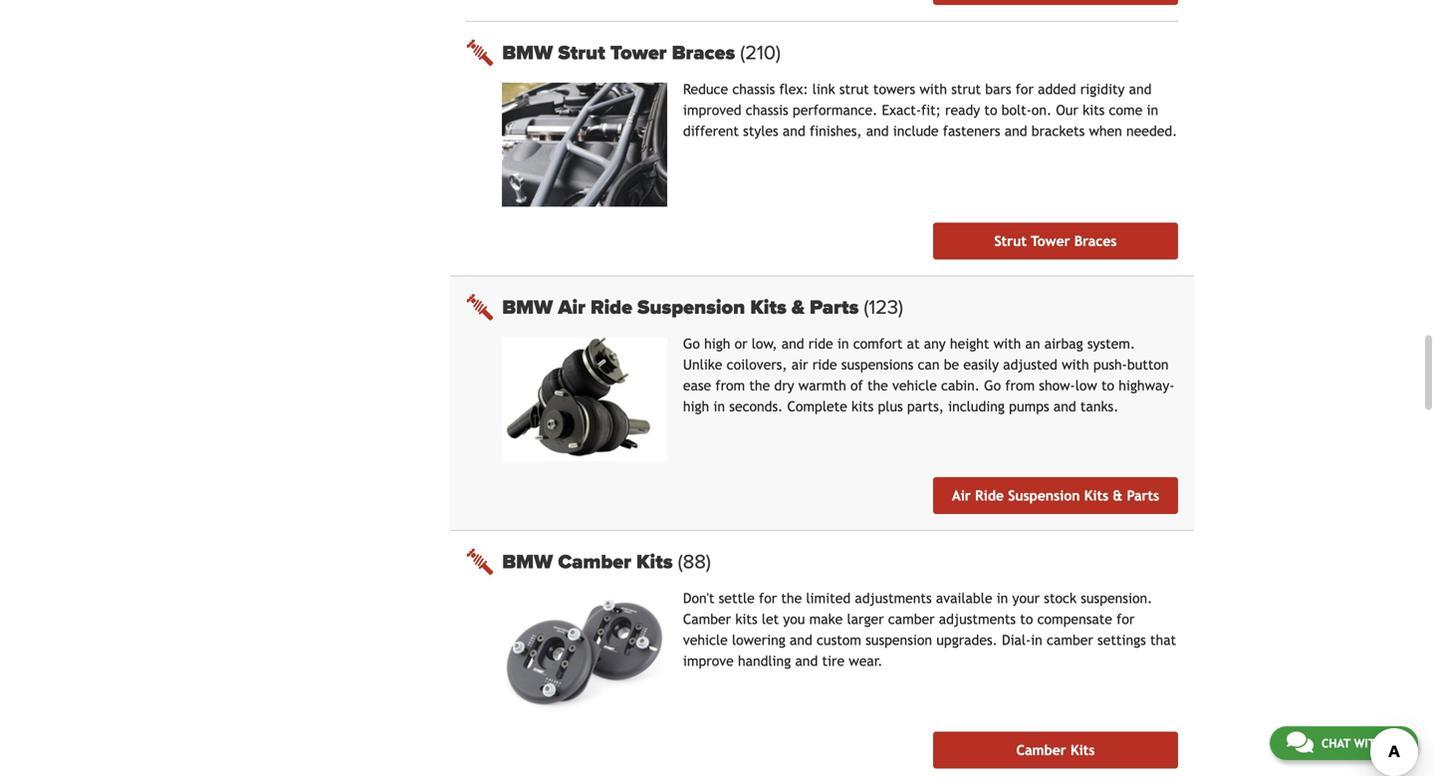 Task type: vqa. For each thing, say whether or not it's contained in the screenshot.
for in the Reduce chassis flex: link strut towers with strut bars for added rigidity and improved chassis performance. Exact-fit; ready to bolt-on. Our kits come in different styles and finishes, and include fasteners and brackets when needed.
yes



Task type: describe. For each thing, give the bounding box(es) containing it.
0 vertical spatial suspension
[[638, 296, 745, 319]]

bmw                                                                                    strut tower braces link
[[502, 41, 1179, 65]]

you
[[783, 611, 805, 627]]

and down exact-
[[866, 123, 889, 139]]

lowering
[[732, 632, 786, 648]]

bmw                                                                                    strut tower braces
[[502, 41, 740, 65]]

that
[[1151, 632, 1177, 648]]

adjusted
[[1003, 357, 1058, 373]]

highway-
[[1119, 378, 1175, 394]]

larger
[[847, 611, 884, 627]]

any
[[924, 336, 946, 352]]

on.
[[1032, 102, 1052, 118]]

0 horizontal spatial ride
[[591, 296, 633, 319]]

link
[[813, 81, 835, 97]]

stock
[[1044, 590, 1077, 606]]

tire
[[822, 653, 845, 669]]

different
[[683, 123, 739, 139]]

with inside reduce chassis flex: link strut towers with strut bars for added rigidity and improved chassis performance. exact-fit; ready to bolt-on. our kits come in different styles and finishes, and include fasteners and brackets when needed.
[[920, 81, 947, 97]]

brackets
[[1032, 123, 1085, 139]]

dry
[[774, 378, 795, 394]]

fasteners
[[943, 123, 1001, 139]]

come
[[1109, 102, 1143, 118]]

don't settle for the limited adjustments available in your stock suspension. camber kits let you make larger camber adjustments to compensate for vehicle lowering and custom suspension upgrades. dial-in camber settings that improve handling and tire wear.
[[683, 590, 1177, 669]]

ease
[[683, 378, 711, 394]]

comfort
[[853, 336, 903, 352]]

unlike
[[683, 357, 723, 373]]

air ride suspension kits & parts link
[[933, 477, 1179, 514]]

bolt-
[[1002, 102, 1032, 118]]

limited
[[806, 590, 851, 606]]

cabin.
[[941, 378, 980, 394]]

upgrades.
[[937, 632, 998, 648]]

improve
[[683, 653, 734, 669]]

bars
[[986, 81, 1012, 97]]

airbag
[[1045, 336, 1084, 352]]

bmw                                                                                    camber kits
[[502, 550, 678, 574]]

seconds.
[[730, 399, 783, 415]]

2 vertical spatial for
[[1117, 611, 1135, 627]]

0 horizontal spatial braces
[[672, 41, 735, 65]]

when
[[1089, 123, 1123, 139]]

easily
[[964, 357, 999, 373]]

camber kits link
[[933, 732, 1179, 769]]

camber kits thumbnail image image
[[502, 592, 667, 716]]

2 horizontal spatial camber
[[1017, 742, 1067, 758]]

plus
[[878, 399, 903, 415]]

0 horizontal spatial tower
[[611, 41, 667, 65]]

chat
[[1322, 736, 1351, 750]]

1 horizontal spatial braces
[[1075, 233, 1117, 249]]

go high or low, and ride in comfort at any height with an airbag system. unlike coilovers, air ride suspensions can be easily adjusted with push-button ease from the dry warmth of the vehicle cabin. go from show-low to highway- high in seconds. complete kits plus parts, including pumps and tanks.
[[683, 336, 1175, 415]]

low
[[1076, 378, 1098, 394]]

bmw                                                                                    camber kits link
[[502, 550, 1179, 574]]

to for bmw                                                                                    strut tower braces
[[985, 102, 998, 118]]

bmw                                                                                    air ride suspension kits & parts link
[[502, 296, 1179, 319]]

ride inside air ride suspension kits & parts link
[[975, 488, 1004, 504]]

chat with us link
[[1270, 726, 1419, 760]]

or
[[735, 336, 748, 352]]

exact-
[[882, 102, 921, 118]]

1 vertical spatial chassis
[[746, 102, 789, 118]]

1 strut from the left
[[840, 81, 869, 97]]

2 horizontal spatial the
[[868, 378, 888, 394]]

height
[[950, 336, 990, 352]]

kits inside reduce chassis flex: link strut towers with strut bars for added rigidity and improved chassis performance. exact-fit; ready to bolt-on. our kits come in different styles and finishes, and include fasteners and brackets when needed.
[[1083, 102, 1105, 118]]

don't
[[683, 590, 715, 606]]

parts,
[[907, 399, 944, 415]]

1 horizontal spatial strut
[[995, 233, 1027, 249]]

air ride suspension kits & parts
[[952, 488, 1160, 504]]

reduce
[[683, 81, 728, 97]]

ready
[[945, 102, 980, 118]]

strut tower braces link
[[933, 223, 1179, 260]]

include
[[893, 123, 939, 139]]

reduce chassis flex: link strut towers with strut bars for added rigidity and improved chassis performance. exact-fit; ready to bolt-on. our kits come in different styles and finishes, and include fasteners and brackets when needed.
[[683, 81, 1178, 139]]

your
[[1013, 590, 1040, 606]]

needed.
[[1127, 123, 1178, 139]]

2 from from the left
[[1006, 378, 1035, 394]]

and right styles
[[783, 123, 806, 139]]

0 vertical spatial camber
[[888, 611, 935, 627]]

our
[[1056, 102, 1079, 118]]

button
[[1128, 357, 1169, 373]]

at
[[907, 336, 920, 352]]

to for bmw                                                                                    camber kits
[[1020, 611, 1033, 627]]

coilovers,
[[727, 357, 787, 373]]

in left your
[[997, 590, 1009, 606]]

warmth
[[799, 378, 847, 394]]

improved
[[683, 102, 742, 118]]

1 horizontal spatial tower
[[1031, 233, 1071, 249]]

vehicle inside don't settle for the limited adjustments available in your stock suspension. camber kits let you make larger camber adjustments to compensate for vehicle lowering and custom suspension upgrades. dial-in camber settings that improve handling and tire wear.
[[683, 632, 728, 648]]

show-
[[1039, 378, 1076, 394]]

0 vertical spatial adjustments
[[855, 590, 932, 606]]

added
[[1038, 81, 1076, 97]]

parts inside air ride suspension kits & parts link
[[1127, 488, 1160, 504]]

0 vertical spatial parts
[[810, 296, 859, 319]]

0 vertical spatial high
[[704, 336, 731, 352]]

system.
[[1088, 336, 1136, 352]]

handling
[[738, 653, 791, 669]]

including
[[949, 399, 1005, 415]]

air
[[792, 357, 808, 373]]

finishes,
[[810, 123, 862, 139]]



Task type: locate. For each thing, give the bounding box(es) containing it.
can
[[918, 357, 940, 373]]

1 horizontal spatial vehicle
[[893, 378, 937, 394]]

air
[[558, 296, 586, 319], [952, 488, 971, 504]]

& down tanks.
[[1113, 488, 1123, 504]]

ride up warmth
[[813, 357, 837, 373]]

wear.
[[849, 653, 883, 669]]

camber inside don't settle for the limited adjustments available in your stock suspension. camber kits let you make larger camber adjustments to compensate for vehicle lowering and custom suspension upgrades. dial-in camber settings that improve handling and tire wear.
[[683, 611, 731, 627]]

0 horizontal spatial vehicle
[[683, 632, 728, 648]]

bmw for bmw                                                                                    strut tower braces
[[502, 41, 553, 65]]

of
[[851, 378, 863, 394]]

0 vertical spatial bmw
[[502, 41, 553, 65]]

1 vertical spatial camber
[[1047, 632, 1094, 648]]

styles
[[743, 123, 779, 139]]

low,
[[752, 336, 778, 352]]

1 horizontal spatial camber
[[1047, 632, 1094, 648]]

from right ease
[[716, 378, 745, 394]]

suspension
[[638, 296, 745, 319], [1008, 488, 1080, 504]]

in left the comfort
[[838, 336, 849, 352]]

make
[[810, 611, 843, 627]]

suspension up unlike
[[638, 296, 745, 319]]

0 horizontal spatial to
[[985, 102, 998, 118]]

adjustments up the larger
[[855, 590, 932, 606]]

ride
[[591, 296, 633, 319], [975, 488, 1004, 504]]

us
[[1387, 736, 1402, 750]]

air up 'air ride suspension kits & parts thumbnail image'
[[558, 296, 586, 319]]

adjustments up upgrades.
[[939, 611, 1016, 627]]

camber up suspension in the right bottom of the page
[[888, 611, 935, 627]]

be
[[944, 357, 960, 373]]

1 vertical spatial ride
[[813, 357, 837, 373]]

0 vertical spatial tower
[[611, 41, 667, 65]]

high
[[704, 336, 731, 352], [683, 399, 710, 415]]

the down coilovers,
[[750, 378, 770, 394]]

complete
[[788, 399, 848, 415]]

0 horizontal spatial camber
[[558, 550, 632, 574]]

1 horizontal spatial kits
[[852, 399, 874, 415]]

1 vertical spatial tower
[[1031, 233, 1071, 249]]

chassis up styles
[[746, 102, 789, 118]]

with left us
[[1354, 736, 1384, 750]]

kits
[[1083, 102, 1105, 118], [852, 399, 874, 415], [736, 611, 758, 627]]

for up bolt-
[[1016, 81, 1034, 97]]

1 horizontal spatial parts
[[1127, 488, 1160, 504]]

0 vertical spatial air
[[558, 296, 586, 319]]

0 vertical spatial ride
[[809, 336, 833, 352]]

dial-
[[1002, 632, 1031, 648]]

high left or
[[704, 336, 731, 352]]

0 vertical spatial vehicle
[[893, 378, 937, 394]]

tanks.
[[1081, 399, 1119, 415]]

1 vertical spatial kits
[[852, 399, 874, 415]]

1 vertical spatial &
[[1113, 488, 1123, 504]]

0 horizontal spatial adjustments
[[855, 590, 932, 606]]

suspension down pumps
[[1008, 488, 1080, 504]]

towers
[[874, 81, 916, 97]]

strut tower braces thumbnail image image
[[502, 83, 667, 207]]

0 horizontal spatial strut
[[840, 81, 869, 97]]

and down bolt-
[[1005, 123, 1028, 139]]

in left seconds.
[[714, 399, 725, 415]]

1 vertical spatial suspension
[[1008, 488, 1080, 504]]

1 horizontal spatial the
[[781, 590, 802, 606]]

air down including
[[952, 488, 971, 504]]

ride down including
[[975, 488, 1004, 504]]

0 vertical spatial for
[[1016, 81, 1034, 97]]

with left an
[[994, 336, 1021, 352]]

0 vertical spatial &
[[792, 296, 805, 319]]

air ride suspension kits & parts thumbnail image image
[[502, 337, 667, 461]]

0 vertical spatial go
[[683, 336, 700, 352]]

and
[[1129, 81, 1152, 97], [783, 123, 806, 139], [866, 123, 889, 139], [1005, 123, 1028, 139], [782, 336, 804, 352], [1054, 399, 1077, 415], [790, 632, 813, 648], [795, 653, 818, 669]]

1 horizontal spatial suspension
[[1008, 488, 1080, 504]]

0 horizontal spatial go
[[683, 336, 700, 352]]

kits inside don't settle for the limited adjustments available in your stock suspension. camber kits let you make larger camber adjustments to compensate for vehicle lowering and custom suspension upgrades. dial-in camber settings that improve handling and tire wear.
[[736, 611, 758, 627]]

bmw for bmw                                                                                    air ride suspension kits & parts
[[502, 296, 553, 319]]

chassis left the flex:
[[733, 81, 775, 97]]

pumps
[[1009, 399, 1050, 415]]

1 horizontal spatial &
[[1113, 488, 1123, 504]]

1 vertical spatial camber
[[683, 611, 731, 627]]

1 horizontal spatial from
[[1006, 378, 1035, 394]]

0 vertical spatial to
[[985, 102, 998, 118]]

0 vertical spatial camber
[[558, 550, 632, 574]]

ride up 'air ride suspension kits & parts thumbnail image'
[[591, 296, 633, 319]]

strut
[[558, 41, 605, 65], [995, 233, 1027, 249]]

1 horizontal spatial to
[[1020, 611, 1033, 627]]

an
[[1026, 336, 1041, 352]]

1 vertical spatial ride
[[975, 488, 1004, 504]]

bmw                                                                                    air ride suspension kits & parts
[[502, 296, 864, 319]]

0 horizontal spatial for
[[759, 590, 777, 606]]

1 horizontal spatial adjustments
[[939, 611, 1016, 627]]

in inside reduce chassis flex: link strut towers with strut bars for added rigidity and improved chassis performance. exact-fit; ready to bolt-on. our kits come in different styles and finishes, and include fasteners and brackets when needed.
[[1147, 102, 1159, 118]]

kits inside go high or low, and ride in comfort at any height with an airbag system. unlike coilovers, air ride suspensions can be easily adjusted with push-button ease from the dry warmth of the vehicle cabin. go from show-low to highway- high in seconds. complete kits plus parts, including pumps and tanks.
[[852, 399, 874, 415]]

the
[[750, 378, 770, 394], [868, 378, 888, 394], [781, 590, 802, 606]]

1 vertical spatial braces
[[1075, 233, 1117, 249]]

1 vertical spatial strut
[[995, 233, 1027, 249]]

settle
[[719, 590, 755, 606]]

fit;
[[921, 102, 941, 118]]

strut tower braces
[[995, 233, 1117, 249]]

vehicle up "parts,"
[[893, 378, 937, 394]]

0 vertical spatial chassis
[[733, 81, 775, 97]]

0 vertical spatial ride
[[591, 296, 633, 319]]

0 vertical spatial strut
[[558, 41, 605, 65]]

ride down bmw                                                                                    air ride suspension kits & parts link in the top of the page
[[809, 336, 833, 352]]

with up fit; on the right
[[920, 81, 947, 97]]

suspensions
[[842, 357, 914, 373]]

go down easily
[[984, 378, 1001, 394]]

3 bmw from the top
[[502, 550, 553, 574]]

with
[[920, 81, 947, 97], [994, 336, 1021, 352], [1062, 357, 1090, 373], [1354, 736, 1384, 750]]

suspension.
[[1081, 590, 1153, 606]]

2 vertical spatial kits
[[736, 611, 758, 627]]

the right the of at the right of the page
[[868, 378, 888, 394]]

to inside reduce chassis flex: link strut towers with strut bars for added rigidity and improved chassis performance. exact-fit; ready to bolt-on. our kits come in different styles and finishes, and include fasteners and brackets when needed.
[[985, 102, 998, 118]]

high down ease
[[683, 399, 710, 415]]

1 from from the left
[[716, 378, 745, 394]]

kits down rigidity
[[1083, 102, 1105, 118]]

custom
[[817, 632, 862, 648]]

0 horizontal spatial camber
[[888, 611, 935, 627]]

0 horizontal spatial kits
[[736, 611, 758, 627]]

push-
[[1094, 357, 1128, 373]]

0 vertical spatial kits
[[1083, 102, 1105, 118]]

1 vertical spatial to
[[1102, 378, 1115, 394]]

1 vertical spatial air
[[952, 488, 971, 504]]

to down "push-"
[[1102, 378, 1115, 394]]

ride
[[809, 336, 833, 352], [813, 357, 837, 373]]

vehicle inside go high or low, and ride in comfort at any height with an airbag system. unlike coilovers, air ride suspensions can be easily adjusted with push-button ease from the dry warmth of the vehicle cabin. go from show-low to highway- high in seconds. complete kits plus parts, including pumps and tanks.
[[893, 378, 937, 394]]

kits down the of at the right of the page
[[852, 399, 874, 415]]

strut
[[840, 81, 869, 97], [952, 81, 981, 97]]

adjustments
[[855, 590, 932, 606], [939, 611, 1016, 627]]

settings
[[1098, 632, 1146, 648]]

parts
[[810, 296, 859, 319], [1127, 488, 1160, 504]]

let
[[762, 611, 779, 627]]

kits
[[750, 296, 787, 319], [1085, 488, 1109, 504], [637, 550, 673, 574], [1071, 742, 1095, 758]]

in down your
[[1031, 632, 1043, 648]]

0 horizontal spatial parts
[[810, 296, 859, 319]]

strut up ready
[[952, 81, 981, 97]]

go up unlike
[[683, 336, 700, 352]]

bmw
[[502, 41, 553, 65], [502, 296, 553, 319], [502, 550, 553, 574]]

and left tire
[[795, 653, 818, 669]]

and down show-
[[1054, 399, 1077, 415]]

1 vertical spatial adjustments
[[939, 611, 1016, 627]]

available
[[936, 590, 993, 606]]

compensate
[[1038, 611, 1113, 627]]

for up let
[[759, 590, 777, 606]]

to down your
[[1020, 611, 1033, 627]]

in up needed.
[[1147, 102, 1159, 118]]

with up low
[[1062, 357, 1090, 373]]

to
[[985, 102, 998, 118], [1102, 378, 1115, 394], [1020, 611, 1033, 627]]

1 bmw from the top
[[502, 41, 553, 65]]

2 bmw from the top
[[502, 296, 553, 319]]

bmw for bmw                                                                                    camber kits
[[502, 550, 553, 574]]

1 vertical spatial high
[[683, 399, 710, 415]]

0 horizontal spatial from
[[716, 378, 745, 394]]

0 horizontal spatial air
[[558, 296, 586, 319]]

2 vertical spatial to
[[1020, 611, 1033, 627]]

and down you
[[790, 632, 813, 648]]

0 horizontal spatial suspension
[[638, 296, 745, 319]]

strut up performance.
[[840, 81, 869, 97]]

chassis
[[733, 81, 775, 97], [746, 102, 789, 118]]

1 vertical spatial bmw
[[502, 296, 553, 319]]

kits down settle
[[736, 611, 758, 627]]

1 vertical spatial go
[[984, 378, 1001, 394]]

rigidity
[[1081, 81, 1125, 97]]

2 horizontal spatial to
[[1102, 378, 1115, 394]]

2 vertical spatial camber
[[1017, 742, 1067, 758]]

1 vertical spatial vehicle
[[683, 632, 728, 648]]

to down bars
[[985, 102, 998, 118]]

vehicle up improve
[[683, 632, 728, 648]]

1 vertical spatial parts
[[1127, 488, 1160, 504]]

comments image
[[1287, 730, 1314, 754]]

for inside reduce chassis flex: link strut towers with strut bars for added rigidity and improved chassis performance. exact-fit; ready to bolt-on. our kits come in different styles and finishes, and include fasteners and brackets when needed.
[[1016, 81, 1034, 97]]

in
[[1147, 102, 1159, 118], [838, 336, 849, 352], [714, 399, 725, 415], [997, 590, 1009, 606], [1031, 632, 1043, 648]]

and up 'come'
[[1129, 81, 1152, 97]]

0 horizontal spatial &
[[792, 296, 805, 319]]

& up air
[[792, 296, 805, 319]]

camber
[[558, 550, 632, 574], [683, 611, 731, 627], [1017, 742, 1067, 758]]

0 vertical spatial braces
[[672, 41, 735, 65]]

0 horizontal spatial the
[[750, 378, 770, 394]]

flex:
[[780, 81, 809, 97]]

and up air
[[782, 336, 804, 352]]

to inside go high or low, and ride in comfort at any height with an airbag system. unlike coilovers, air ride suspensions can be easily adjusted with push-button ease from the dry warmth of the vehicle cabin. go from show-low to highway- high in seconds. complete kits plus parts, including pumps and tanks.
[[1102, 378, 1115, 394]]

for
[[1016, 81, 1034, 97], [759, 590, 777, 606], [1117, 611, 1135, 627]]

1 horizontal spatial camber
[[683, 611, 731, 627]]

the inside don't settle for the limited adjustments available in your stock suspension. camber kits let you make larger camber adjustments to compensate for vehicle lowering and custom suspension upgrades. dial-in camber settings that improve handling and tire wear.
[[781, 590, 802, 606]]

from
[[716, 378, 745, 394], [1006, 378, 1035, 394]]

camber kits
[[1017, 742, 1095, 758]]

to inside don't settle for the limited adjustments available in your stock suspension. camber kits let you make larger camber adjustments to compensate for vehicle lowering and custom suspension upgrades. dial-in camber settings that improve handling and tire wear.
[[1020, 611, 1033, 627]]

2 strut from the left
[[952, 81, 981, 97]]

go
[[683, 336, 700, 352], [984, 378, 1001, 394]]

from up pumps
[[1006, 378, 1035, 394]]

2 horizontal spatial kits
[[1083, 102, 1105, 118]]

camber
[[888, 611, 935, 627], [1047, 632, 1094, 648]]

1 horizontal spatial air
[[952, 488, 971, 504]]

suspension
[[866, 632, 932, 648]]

1 horizontal spatial go
[[984, 378, 1001, 394]]

1 horizontal spatial ride
[[975, 488, 1004, 504]]

chat with us
[[1322, 736, 1402, 750]]

2 horizontal spatial for
[[1117, 611, 1135, 627]]

2 vertical spatial bmw
[[502, 550, 553, 574]]

1 horizontal spatial for
[[1016, 81, 1034, 97]]

1 vertical spatial for
[[759, 590, 777, 606]]

camber down compensate
[[1047, 632, 1094, 648]]

&
[[792, 296, 805, 319], [1113, 488, 1123, 504]]

the up you
[[781, 590, 802, 606]]

vehicle
[[893, 378, 937, 394], [683, 632, 728, 648]]

0 horizontal spatial strut
[[558, 41, 605, 65]]

1 horizontal spatial strut
[[952, 81, 981, 97]]

for up settings
[[1117, 611, 1135, 627]]

performance.
[[793, 102, 878, 118]]



